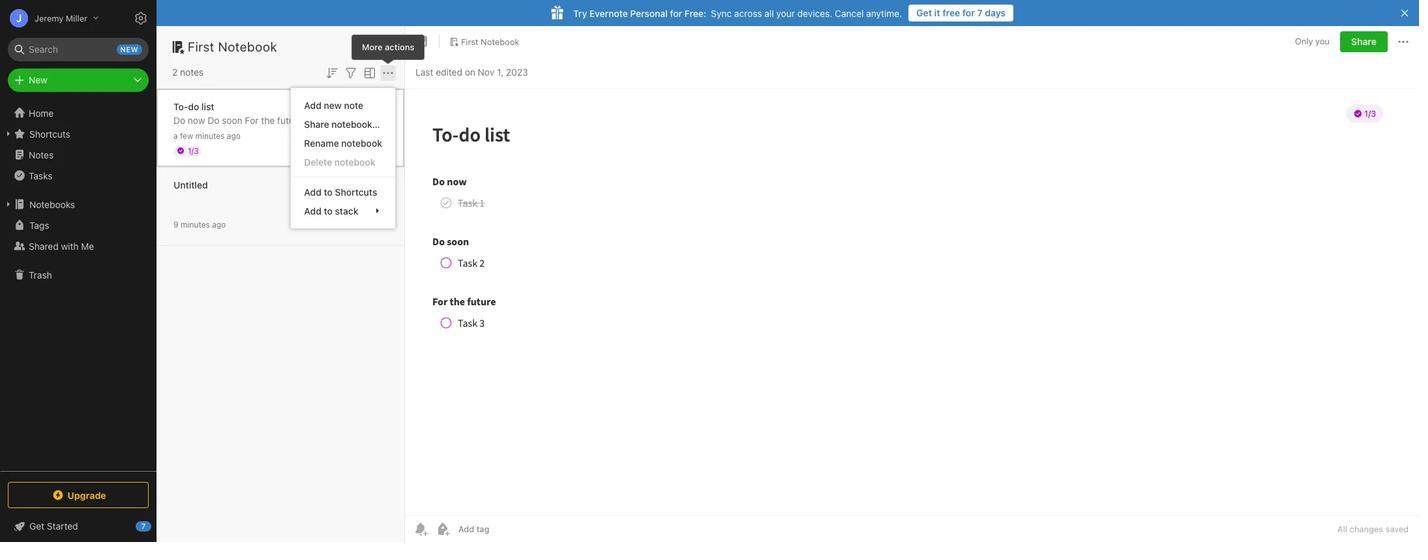 Task type: vqa. For each thing, say whether or not it's contained in the screenshot.
Trash
yes



Task type: locate. For each thing, give the bounding box(es) containing it.
2 add from the top
[[304, 186, 322, 198]]

now
[[188, 114, 205, 126]]

1 vertical spatial to
[[324, 205, 333, 216]]

1 vertical spatial ago
[[212, 219, 226, 229]]

0 horizontal spatial get
[[29, 521, 44, 532]]

get it free for 7 days button
[[909, 5, 1014, 22]]

0 vertical spatial 7
[[977, 7, 983, 18]]

to
[[324, 186, 333, 198], [324, 205, 333, 216]]

share
[[1352, 36, 1377, 47], [304, 119, 329, 130]]

untitled
[[174, 179, 208, 190]]

for
[[245, 114, 259, 126]]

7
[[977, 7, 983, 18], [141, 522, 146, 530]]

add for add to shortcuts
[[304, 186, 322, 198]]

Help and Learning task checklist field
[[0, 516, 157, 537]]

add up add to stack
[[304, 186, 322, 198]]

for
[[963, 7, 975, 18], [670, 8, 682, 19]]

add down add to shortcuts
[[304, 205, 322, 216]]

tags button
[[0, 215, 156, 235]]

1 vertical spatial share
[[304, 119, 329, 130]]

first notebook up nov
[[461, 36, 519, 47]]

1 horizontal spatial for
[[963, 7, 975, 18]]

notebook
[[341, 137, 382, 149], [335, 156, 375, 167]]

tree
[[0, 102, 157, 470]]

more actions field right share button
[[1396, 31, 1412, 52]]

add to stack
[[304, 205, 358, 216]]

new down the settings image in the top left of the page
[[120, 45, 138, 53]]

0 vertical spatial shortcuts
[[29, 128, 70, 139]]

add to shortcuts link
[[291, 183, 395, 201]]

more actions field right view options "field"
[[380, 64, 396, 81]]

to for shortcuts
[[324, 186, 333, 198]]

More actions field
[[1396, 31, 1412, 52], [380, 64, 396, 81]]

soon
[[222, 114, 242, 126]]

1 horizontal spatial do
[[208, 114, 219, 126]]

2 to from the top
[[324, 205, 333, 216]]

0 vertical spatial ago
[[227, 131, 241, 141]]

1 horizontal spatial get
[[917, 7, 932, 18]]

0 vertical spatial add
[[304, 100, 322, 111]]

dropdown list menu
[[291, 96, 395, 220]]

first up 'notes'
[[188, 39, 215, 54]]

add inside field
[[304, 205, 322, 216]]

share up rename
[[304, 119, 329, 130]]

you
[[1316, 36, 1330, 46]]

View options field
[[359, 64, 378, 81]]

1 horizontal spatial first notebook
[[461, 36, 519, 47]]

2 vertical spatial add
[[304, 205, 322, 216]]

2 for from the left
[[670, 8, 682, 19]]

do down to-
[[174, 114, 185, 126]]

0 vertical spatial notebook
[[341, 137, 382, 149]]

get started
[[29, 521, 78, 532]]

0 horizontal spatial new
[[120, 45, 138, 53]]

only you
[[1295, 36, 1330, 46]]

devices.
[[798, 8, 833, 19]]

first inside note list element
[[188, 39, 215, 54]]

1 horizontal spatial share
[[1352, 36, 1377, 47]]

stack
[[335, 205, 358, 216]]

add for add to stack
[[304, 205, 322, 216]]

for for 7
[[963, 7, 975, 18]]

1 horizontal spatial more actions field
[[1396, 31, 1412, 52]]

1 vertical spatial 7
[[141, 522, 146, 530]]

add to stack link
[[291, 201, 395, 220]]

0 vertical spatial to
[[324, 186, 333, 198]]

more actions image
[[380, 65, 396, 81]]

0 vertical spatial share
[[1352, 36, 1377, 47]]

7 inside "button"
[[977, 7, 983, 18]]

get
[[917, 7, 932, 18], [29, 521, 44, 532]]

get left the started
[[29, 521, 44, 532]]

personal
[[630, 8, 668, 19]]

0 horizontal spatial more actions field
[[380, 64, 396, 81]]

to up add to stack
[[324, 186, 333, 198]]

get inside get it free for 7 days "button"
[[917, 7, 932, 18]]

share for share notebook…
[[304, 119, 329, 130]]

delete notebook link
[[291, 152, 395, 171]]

Account field
[[0, 5, 98, 31]]

notebooks
[[29, 199, 75, 210]]

Add filters field
[[343, 64, 359, 81]]

1 vertical spatial get
[[29, 521, 44, 532]]

miller
[[66, 13, 87, 23]]

upgrade button
[[8, 482, 149, 508]]

future
[[277, 114, 303, 126]]

first notebook
[[461, 36, 519, 47], [188, 39, 277, 54]]

get left it
[[917, 7, 932, 18]]

for inside "button"
[[963, 7, 975, 18]]

for right free
[[963, 7, 975, 18]]

0 horizontal spatial ago
[[212, 219, 226, 229]]

notes link
[[0, 144, 156, 165]]

get for get it free for 7 days
[[917, 7, 932, 18]]

notebook down rename notebook
[[335, 156, 375, 167]]

1 horizontal spatial new
[[324, 100, 342, 111]]

notebook inside note list element
[[218, 39, 277, 54]]

0 vertical spatial more actions field
[[1396, 31, 1412, 52]]

first notebook up 'notes'
[[188, 39, 277, 54]]

1 horizontal spatial 7
[[977, 7, 983, 18]]

notebook inside delete notebook link
[[335, 156, 375, 167]]

add up 'share notebook…' on the top
[[304, 100, 322, 111]]

notebook inside rename notebook link
[[341, 137, 382, 149]]

for left free:
[[670, 8, 682, 19]]

first
[[461, 36, 479, 47], [188, 39, 215, 54]]

ago down soon
[[227, 131, 241, 141]]

1 horizontal spatial notebook
[[481, 36, 519, 47]]

get inside help and learning task checklist "field"
[[29, 521, 44, 532]]

cancel
[[835, 8, 864, 19]]

new left note
[[324, 100, 342, 111]]

delete notebook
[[304, 156, 375, 167]]

3 add from the top
[[304, 205, 322, 216]]

1 to from the top
[[324, 186, 333, 198]]

new
[[29, 74, 47, 85]]

0 horizontal spatial notebook
[[218, 39, 277, 54]]

1 vertical spatial new
[[324, 100, 342, 111]]

new
[[120, 45, 138, 53], [324, 100, 342, 111]]

1 horizontal spatial first
[[461, 36, 479, 47]]

tasks button
[[0, 165, 156, 186]]

share left more actions icon
[[1352, 36, 1377, 47]]

ago right the 9
[[212, 219, 226, 229]]

jeremy miller
[[35, 13, 87, 23]]

tags
[[29, 219, 49, 231]]

1,
[[497, 66, 504, 77]]

do down list
[[208, 114, 219, 126]]

minutes
[[195, 131, 225, 141], [181, 219, 210, 229]]

to inside field
[[324, 205, 333, 216]]

7 left days
[[977, 7, 983, 18]]

0 horizontal spatial first
[[188, 39, 215, 54]]

home
[[29, 107, 54, 118]]

share inside button
[[1352, 36, 1377, 47]]

Search text field
[[17, 38, 140, 61]]

minutes down now
[[195, 131, 225, 141]]

1 vertical spatial shortcuts
[[335, 186, 377, 198]]

2 notes
[[172, 67, 204, 78]]

0 horizontal spatial for
[[670, 8, 682, 19]]

first notebook button
[[445, 33, 524, 51]]

tree containing home
[[0, 102, 157, 470]]

1 horizontal spatial shortcuts
[[335, 186, 377, 198]]

2
[[172, 67, 178, 78]]

try
[[573, 8, 587, 19]]

get for get started
[[29, 521, 44, 532]]

for for free:
[[670, 8, 682, 19]]

actions
[[385, 41, 414, 52]]

notebook down notebook…
[[341, 137, 382, 149]]

shared with me
[[29, 240, 94, 251]]

rename
[[304, 137, 339, 149]]

7 left click to collapse icon
[[141, 522, 146, 530]]

all changes saved
[[1338, 524, 1409, 534]]

add tag image
[[435, 521, 451, 537]]

0 horizontal spatial share
[[304, 119, 329, 130]]

anytime.
[[866, 8, 902, 19]]

shortcuts down home
[[29, 128, 70, 139]]

share inside dropdown list "menu"
[[304, 119, 329, 130]]

0 horizontal spatial do
[[174, 114, 185, 126]]

notebook inside button
[[481, 36, 519, 47]]

notebook
[[481, 36, 519, 47], [218, 39, 277, 54]]

1 vertical spatial add
[[304, 186, 322, 198]]

delete
[[304, 156, 332, 167]]

get it free for 7 days
[[917, 7, 1006, 18]]

1 add from the top
[[304, 100, 322, 111]]

9 minutes ago
[[174, 219, 226, 229]]

first up on
[[461, 36, 479, 47]]

free:
[[685, 8, 707, 19]]

shortcuts up stack
[[335, 186, 377, 198]]

add new note
[[304, 100, 363, 111]]

7 inside help and learning task checklist "field"
[[141, 522, 146, 530]]

add
[[304, 100, 322, 111], [304, 186, 322, 198], [304, 205, 322, 216]]

add for add new note
[[304, 100, 322, 111]]

0 vertical spatial new
[[120, 45, 138, 53]]

to left stack
[[324, 205, 333, 216]]

shortcuts
[[29, 128, 70, 139], [335, 186, 377, 198]]

minutes right the 9
[[181, 219, 210, 229]]

share button
[[1340, 31, 1388, 52]]

only
[[1295, 36, 1313, 46]]

0 horizontal spatial first notebook
[[188, 39, 277, 54]]

2023
[[506, 66, 528, 77]]

0 horizontal spatial shortcuts
[[29, 128, 70, 139]]

1 horizontal spatial ago
[[227, 131, 241, 141]]

trash
[[29, 269, 52, 280]]

Note Editor text field
[[405, 89, 1419, 515]]

free
[[943, 7, 960, 18]]

notebook for delete notebook
[[335, 156, 375, 167]]

0 horizontal spatial 7
[[141, 522, 146, 530]]

1 for from the left
[[963, 7, 975, 18]]

2 do from the left
[[208, 114, 219, 126]]

your
[[776, 8, 795, 19]]

0 vertical spatial get
[[917, 7, 932, 18]]

1 vertical spatial notebook
[[335, 156, 375, 167]]



Task type: describe. For each thing, give the bounding box(es) containing it.
more actions tooltip
[[352, 34, 425, 65]]

it
[[935, 7, 940, 18]]

all
[[765, 8, 774, 19]]

shortcuts inside button
[[29, 128, 70, 139]]

first notebook inside button
[[461, 36, 519, 47]]

do
[[188, 101, 199, 112]]

changes
[[1350, 524, 1383, 534]]

share notebook…
[[304, 119, 380, 130]]

saved
[[1386, 524, 1409, 534]]

started
[[47, 521, 78, 532]]

new button
[[8, 68, 149, 92]]

nov
[[478, 66, 495, 77]]

last edited on nov 1, 2023
[[416, 66, 528, 77]]

last
[[416, 66, 433, 77]]

to for stack
[[324, 205, 333, 216]]

1 do from the left
[[174, 114, 185, 126]]

note
[[344, 100, 363, 111]]

notebook for rename notebook
[[341, 137, 382, 149]]

click to collapse image
[[152, 518, 161, 534]]

more actions field inside note window element
[[1396, 31, 1412, 52]]

notebooks link
[[0, 194, 156, 215]]

shortcuts button
[[0, 123, 156, 144]]

expand note image
[[414, 34, 430, 50]]

evernote
[[590, 8, 628, 19]]

jeremy
[[35, 13, 63, 23]]

days
[[985, 7, 1006, 18]]

more
[[362, 41, 383, 52]]

expand notebooks image
[[3, 199, 14, 209]]

shared
[[29, 240, 59, 251]]

first notebook inside note list element
[[188, 39, 277, 54]]

rename notebook link
[[291, 134, 395, 152]]

shared with me link
[[0, 235, 156, 256]]

trash link
[[0, 264, 156, 285]]

Sort options field
[[324, 64, 340, 81]]

me
[[81, 240, 94, 251]]

1 vertical spatial minutes
[[181, 219, 210, 229]]

new inside search field
[[120, 45, 138, 53]]

sync
[[711, 8, 732, 19]]

settings image
[[133, 10, 149, 26]]

more actions
[[362, 41, 414, 52]]

1/3
[[188, 146, 199, 156]]

few
[[180, 131, 193, 141]]

add new note link
[[291, 96, 395, 115]]

notes
[[180, 67, 204, 78]]

note list element
[[157, 26, 405, 542]]

on
[[465, 66, 475, 77]]

the
[[261, 114, 275, 126]]

a few minutes ago
[[174, 131, 241, 141]]

note window element
[[405, 26, 1419, 542]]

to-
[[174, 101, 188, 112]]

1 vertical spatial more actions field
[[380, 64, 396, 81]]

add a reminder image
[[413, 521, 429, 537]]

share for share
[[1352, 36, 1377, 47]]

first inside button
[[461, 36, 479, 47]]

share notebook… link
[[291, 115, 395, 134]]

across
[[734, 8, 762, 19]]

9
[[174, 219, 178, 229]]

list
[[201, 101, 214, 112]]

more actions image
[[1396, 34, 1412, 50]]

rename notebook
[[304, 137, 382, 149]]

edited
[[436, 66, 462, 77]]

notebook…
[[332, 119, 380, 130]]

0 vertical spatial minutes
[[195, 131, 225, 141]]

new search field
[[17, 38, 142, 61]]

tasks
[[29, 170, 52, 181]]

home link
[[0, 102, 157, 123]]

try evernote personal for free: sync across all your devices. cancel anytime.
[[573, 8, 902, 19]]

add filters image
[[343, 65, 359, 81]]

Add to stack field
[[291, 201, 395, 220]]

a
[[174, 131, 178, 141]]

notes
[[29, 149, 54, 160]]

all
[[1338, 524, 1348, 534]]

add to shortcuts
[[304, 186, 377, 198]]

shortcuts inside dropdown list "menu"
[[335, 186, 377, 198]]

to-do list do now do soon for the future
[[174, 101, 303, 126]]

with
[[61, 240, 79, 251]]

Add tag field
[[457, 523, 555, 535]]

new inside dropdown list "menu"
[[324, 100, 342, 111]]

upgrade
[[67, 490, 106, 501]]



